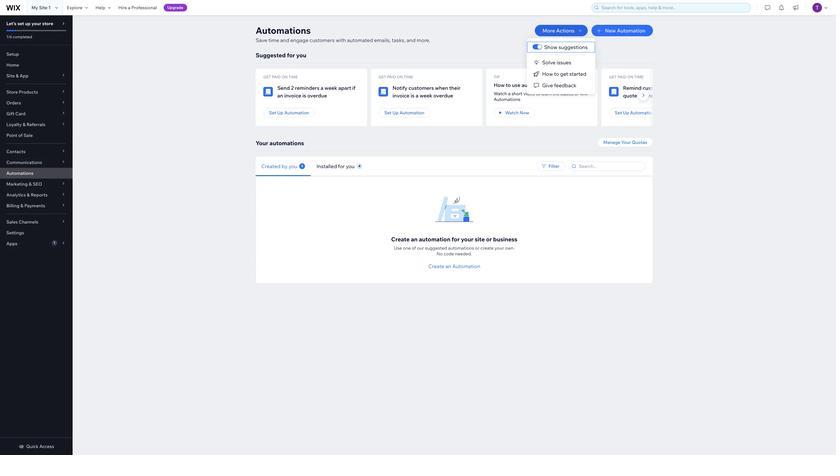 Task type: describe. For each thing, give the bounding box(es) containing it.
sales
[[6, 219, 18, 225]]

set for send 2 reminders a week apart if an invoice is overdue
[[269, 110, 276, 116]]

automations inside 'tip how to use automations watch a short video to learn the basics of wix automations'
[[494, 97, 521, 102]]

of inside sidebar element
[[18, 133, 23, 138]]

hire
[[118, 5, 127, 11]]

help button
[[92, 0, 115, 15]]

my
[[32, 5, 38, 11]]

upgrade
[[167, 5, 183, 10]]

their inside remind customers their price quote expires in 1 week
[[670, 85, 681, 91]]

create an automation
[[429, 263, 481, 270]]

set for notify customers when their invoice is a week overdue
[[385, 110, 392, 116]]

& for loyalty
[[23, 122, 26, 127]]

manage
[[604, 140, 621, 145]]

4
[[359, 164, 361, 168]]

automation down 'needed.'
[[453, 263, 481, 270]]

send 2 reminders a week apart if an invoice is overdue
[[277, 85, 356, 99]]

set up automation for send 2 reminders a week apart if an invoice is overdue
[[269, 110, 309, 116]]

automations inside 'tip how to use automations watch a short video to learn the basics of wix automations'
[[522, 82, 552, 88]]

new automation
[[605, 27, 646, 34]]

automation inside button
[[617, 27, 646, 34]]

your automations
[[256, 140, 304, 147]]

referrals
[[27, 122, 45, 127]]

invoice inside send 2 reminders a week apart if an invoice is overdue
[[284, 92, 301, 99]]

show
[[544, 44, 558, 50]]

video
[[524, 91, 535, 97]]

basics
[[561, 91, 574, 97]]

more actions
[[543, 27, 575, 34]]

quick access
[[26, 444, 54, 450]]

give feedback
[[543, 82, 577, 89]]

store products
[[6, 89, 38, 95]]

week inside notify customers when their invoice is a week overdue
[[420, 92, 433, 99]]

short
[[512, 91, 523, 97]]

show suggestions
[[544, 44, 588, 50]]

billing & payments
[[6, 203, 45, 209]]

set up automation button for send 2 reminders a week apart if an invoice is overdue
[[263, 108, 315, 118]]

solve
[[543, 59, 556, 66]]

let's set up your store
[[6, 21, 53, 26]]

give
[[543, 82, 553, 89]]

analytics & reports
[[6, 192, 48, 198]]

is inside send 2 reminders a week apart if an invoice is overdue
[[303, 92, 306, 99]]

category image for send
[[263, 87, 273, 97]]

create an automation for your site or business use one of our suggested automations or create your own. no code needed.
[[392, 236, 518, 257]]

time
[[269, 37, 279, 43]]

marketing & seo
[[6, 181, 42, 187]]

loyalty & referrals button
[[0, 119, 73, 130]]

set up automation button for remind customers their price quote expires in 1 week
[[609, 108, 661, 118]]

wix
[[580, 91, 588, 97]]

is inside notify customers when their invoice is a week overdue
[[411, 92, 415, 99]]

paid for remind
[[618, 75, 627, 79]]

1/6 completed
[[6, 34, 32, 39]]

billing & payments button
[[0, 200, 73, 211]]

completed
[[13, 34, 32, 39]]

time for notify
[[404, 75, 413, 79]]

automations inside create an automation for your site or business use one of our suggested automations or create your own. no code needed.
[[448, 245, 474, 251]]

for for suggested
[[287, 52, 295, 59]]

time for remind
[[635, 75, 644, 79]]

suggested
[[425, 245, 447, 251]]

gift card
[[6, 111, 26, 117]]

get paid on time for notify customers when their invoice is a week overdue
[[379, 75, 413, 79]]

reminders
[[295, 85, 320, 91]]

setup
[[6, 51, 19, 57]]

apps
[[6, 241, 17, 247]]

apart
[[339, 85, 351, 91]]

solve issues button
[[527, 57, 596, 68]]

get paid on time for remind customers their price quote expires in 1 week
[[609, 75, 644, 79]]

get for send 2 reminders a week apart if an invoice is overdue
[[263, 75, 271, 79]]

suggested
[[256, 52, 286, 59]]

communications button
[[0, 157, 73, 168]]

remind customers their price quote expires in 1 week
[[623, 85, 694, 99]]

up for notify customers when their invoice is a week overdue
[[393, 110, 399, 116]]

0 vertical spatial site
[[39, 5, 47, 11]]

settings link
[[0, 227, 73, 238]]

solve issues
[[543, 59, 572, 66]]

for for installed
[[338, 163, 345, 169]]

Search... field
[[577, 162, 644, 171]]

site & app button
[[0, 70, 73, 81]]

get for notify customers when their invoice is a week overdue
[[379, 75, 386, 79]]

by
[[282, 163, 288, 169]]

1 vertical spatial automations
[[270, 140, 304, 147]]

set up automation button for notify customers when their invoice is a week overdue
[[379, 108, 430, 118]]

your inside button
[[622, 140, 631, 145]]

payments
[[24, 203, 45, 209]]

needed.
[[455, 251, 472, 257]]

one
[[403, 245, 411, 251]]

point
[[6, 133, 17, 138]]

more
[[543, 27, 555, 34]]

tip
[[494, 75, 500, 79]]

set up automation for notify customers when their invoice is a week overdue
[[385, 110, 425, 116]]

own.
[[505, 245, 515, 251]]

installed for you
[[317, 163, 355, 169]]

tip how to use automations watch a short video to learn the basics of wix automations
[[494, 75, 588, 102]]

an for automation
[[411, 236, 418, 243]]

set up automation for remind customers their price quote expires in 1 week
[[615, 110, 655, 116]]

let's
[[6, 21, 16, 26]]

automations save time and engage customers with automated emails, tasks, and more.
[[256, 25, 431, 43]]

no
[[437, 251, 443, 257]]

watch inside 'tip how to use automations watch a short video to learn the basics of wix automations'
[[494, 91, 507, 97]]

get paid on time for send 2 reminders a week apart if an invoice is overdue
[[263, 75, 298, 79]]

create for automation
[[429, 263, 445, 270]]

a inside 'tip how to use automations watch a short video to learn the basics of wix automations'
[[508, 91, 511, 97]]

automation for notify customers when their invoice is a week overdue
[[400, 110, 425, 116]]

started
[[570, 71, 587, 77]]

when
[[435, 85, 448, 91]]

their inside notify customers when their invoice is a week overdue
[[450, 85, 461, 91]]

show suggestions button
[[527, 41, 596, 53]]

orders button
[[0, 97, 73, 108]]

hire a professional link
[[115, 0, 161, 15]]

quick access button
[[19, 444, 54, 450]]

get
[[561, 71, 569, 77]]

create an automation button
[[429, 263, 481, 270]]

overdue inside send 2 reminders a week apart if an invoice is overdue
[[308, 92, 327, 99]]

& for marketing
[[29, 181, 32, 187]]

expires
[[639, 92, 656, 99]]

a inside send 2 reminders a week apart if an invoice is overdue
[[321, 85, 324, 91]]

home link
[[0, 60, 73, 70]]

communications
[[6, 160, 42, 165]]

an for automation
[[446, 263, 452, 270]]

menu containing show suggestions
[[527, 41, 596, 91]]

an inside send 2 reminders a week apart if an invoice is overdue
[[277, 92, 283, 99]]

& for billing
[[20, 203, 23, 209]]

0
[[301, 164, 303, 168]]

sales channels button
[[0, 217, 73, 227]]

1 vertical spatial your
[[461, 236, 474, 243]]

how inside how to get started button
[[543, 71, 553, 77]]

automation
[[419, 236, 451, 243]]

filter button
[[537, 162, 566, 171]]



Task type: vqa. For each thing, say whether or not it's contained in the screenshot.
the middle Website
no



Task type: locate. For each thing, give the bounding box(es) containing it.
watch now
[[506, 110, 530, 116]]

category image left send
[[263, 87, 273, 97]]

to left learn
[[536, 91, 541, 97]]

1 horizontal spatial is
[[411, 92, 415, 99]]

get for remind customers their price quote expires in 1 week
[[609, 75, 617, 79]]

invoice
[[284, 92, 301, 99], [393, 92, 410, 99]]

to
[[555, 71, 559, 77], [506, 82, 511, 88], [536, 91, 541, 97]]

of inside 'tip how to use automations watch a short video to learn the basics of wix automations'
[[575, 91, 579, 97]]

on for notify
[[397, 75, 403, 79]]

create inside create an automation for your site or business use one of our suggested automations or create your own. no code needed.
[[392, 236, 410, 243]]

2 paid from the left
[[387, 75, 396, 79]]

2 invoice from the left
[[393, 92, 410, 99]]

0 horizontal spatial overdue
[[308, 92, 327, 99]]

site down home
[[6, 73, 15, 79]]

paid
[[272, 75, 281, 79], [387, 75, 396, 79], [618, 75, 627, 79]]

for right installed
[[338, 163, 345, 169]]

watch inside the "watch now" button
[[506, 110, 519, 116]]

automation for send 2 reminders a week apart if an invoice is overdue
[[284, 110, 309, 116]]

how to get started button
[[527, 68, 596, 80]]

2 vertical spatial to
[[536, 91, 541, 97]]

2 horizontal spatial for
[[452, 236, 460, 243]]

of inside create an automation for your site or business use one of our suggested automations or create your own. no code needed.
[[412, 245, 416, 251]]

1 horizontal spatial automations
[[256, 25, 311, 36]]

category image
[[263, 87, 273, 97], [609, 87, 619, 97]]

3 time from the left
[[635, 75, 644, 79]]

1 get from the left
[[263, 75, 271, 79]]

2 set up automation from the left
[[385, 110, 425, 116]]

0 vertical spatial an
[[277, 92, 283, 99]]

get paid on time up remind
[[609, 75, 644, 79]]

overdue inside notify customers when their invoice is a week overdue
[[434, 92, 453, 99]]

how
[[543, 71, 553, 77], [494, 82, 505, 88]]

set down category image on the top left of page
[[385, 110, 392, 116]]

0 vertical spatial to
[[555, 71, 559, 77]]

site inside dropdown button
[[6, 73, 15, 79]]

2 horizontal spatial automations
[[522, 82, 552, 88]]

0 horizontal spatial set up automation
[[269, 110, 309, 116]]

if
[[353, 85, 356, 91]]

1 horizontal spatial to
[[536, 91, 541, 97]]

you for suggested for you
[[296, 52, 307, 59]]

0 horizontal spatial paid
[[272, 75, 281, 79]]

paid up send
[[272, 75, 281, 79]]

0 horizontal spatial on
[[282, 75, 288, 79]]

automation down notify customers when their invoice is a week overdue
[[400, 110, 425, 116]]

2 horizontal spatial an
[[446, 263, 452, 270]]

you down engage
[[296, 52, 307, 59]]

get paid on time up notify
[[379, 75, 413, 79]]

1 vertical spatial of
[[18, 133, 23, 138]]

the
[[553, 91, 560, 97]]

customers inside remind customers their price quote expires in 1 week
[[643, 85, 668, 91]]

0 vertical spatial of
[[575, 91, 579, 97]]

price
[[682, 85, 694, 91]]

automations up the time
[[256, 25, 311, 36]]

2 vertical spatial an
[[446, 263, 452, 270]]

point of sale
[[6, 133, 33, 138]]

for inside create an automation for your site or business use one of our suggested automations or create your own. no code needed.
[[452, 236, 460, 243]]

list
[[256, 69, 713, 126]]

0 vertical spatial or
[[486, 236, 492, 243]]

set up automation button
[[263, 108, 315, 118], [379, 108, 430, 118], [609, 108, 661, 118]]

actions
[[557, 27, 575, 34]]

overdue down reminders
[[308, 92, 327, 99]]

0 horizontal spatial or
[[475, 245, 480, 251]]

new automation button
[[592, 25, 653, 36]]

set
[[269, 110, 276, 116], [385, 110, 392, 116], [615, 110, 622, 116]]

paid up remind
[[618, 75, 627, 79]]

1 horizontal spatial on
[[397, 75, 403, 79]]

2 their from the left
[[670, 85, 681, 91]]

0 vertical spatial watch
[[494, 91, 507, 97]]

tab list containing created by you
[[256, 157, 457, 176]]

week inside send 2 reminders a week apart if an invoice is overdue
[[325, 85, 337, 91]]

is right category image on the top left of page
[[411, 92, 415, 99]]

1 vertical spatial watch
[[506, 110, 519, 116]]

automations link
[[0, 168, 73, 179]]

up for send 2 reminders a week apart if an invoice is overdue
[[277, 110, 283, 116]]

1 horizontal spatial of
[[412, 245, 416, 251]]

on up remind
[[628, 75, 634, 79]]

marketing & seo button
[[0, 179, 73, 190]]

get paid on time up send
[[263, 75, 298, 79]]

0 horizontal spatial get
[[263, 75, 271, 79]]

to inside button
[[555, 71, 559, 77]]

point of sale link
[[0, 130, 73, 141]]

paid for send
[[272, 75, 281, 79]]

automation for remind customers their price quote expires in 1 week
[[630, 110, 655, 116]]

1 vertical spatial for
[[338, 163, 345, 169]]

save
[[256, 37, 267, 43]]

channels
[[19, 219, 38, 225]]

0 vertical spatial for
[[287, 52, 295, 59]]

menu
[[527, 41, 596, 91]]

an up our
[[411, 236, 418, 243]]

1 horizontal spatial how
[[543, 71, 553, 77]]

1 horizontal spatial customers
[[409, 85, 434, 91]]

now
[[520, 110, 530, 116]]

customers left with
[[310, 37, 335, 43]]

1 vertical spatial 1
[[663, 92, 665, 99]]

how to get started
[[543, 71, 587, 77]]

customers inside notify customers when their invoice is a week overdue
[[409, 85, 434, 91]]

1 vertical spatial or
[[475, 245, 480, 251]]

1 vertical spatial site
[[6, 73, 15, 79]]

& left app
[[16, 73, 19, 79]]

1 horizontal spatial or
[[486, 236, 492, 243]]

setup link
[[0, 49, 73, 60]]

sidebar element
[[0, 15, 73, 455]]

3 set from the left
[[615, 110, 622, 116]]

automation right new
[[617, 27, 646, 34]]

0 horizontal spatial to
[[506, 82, 511, 88]]

0 horizontal spatial automations
[[270, 140, 304, 147]]

you left 4 on the top left
[[346, 163, 355, 169]]

1 your from the left
[[256, 140, 268, 147]]

create up use
[[392, 236, 410, 243]]

issues
[[557, 59, 572, 66]]

& right loyalty
[[23, 122, 26, 127]]

their left price
[[670, 85, 681, 91]]

store
[[42, 21, 53, 26]]

how down tip
[[494, 82, 505, 88]]

of
[[575, 91, 579, 97], [18, 133, 23, 138], [412, 245, 416, 251]]

1 and from the left
[[280, 37, 289, 43]]

of left our
[[412, 245, 416, 251]]

2 and from the left
[[407, 37, 416, 43]]

you for installed for you
[[346, 163, 355, 169]]

2 horizontal spatial your
[[495, 245, 504, 251]]

invoice down notify
[[393, 92, 410, 99]]

up down quote
[[623, 110, 629, 116]]

code
[[444, 251, 454, 257]]

automations
[[522, 82, 552, 88], [270, 140, 304, 147], [448, 245, 474, 251]]

1 paid from the left
[[272, 75, 281, 79]]

loyalty & referrals
[[6, 122, 45, 127]]

remind
[[623, 85, 642, 91]]

automations inside sidebar element
[[6, 170, 33, 176]]

0 horizontal spatial your
[[32, 21, 41, 26]]

&
[[16, 73, 19, 79], [23, 122, 26, 127], [29, 181, 32, 187], [27, 192, 30, 198], [20, 203, 23, 209]]

invoice inside notify customers when their invoice is a week overdue
[[393, 92, 410, 99]]

sale
[[24, 133, 33, 138]]

create inside create an automation button
[[429, 263, 445, 270]]

1 set up automation button from the left
[[263, 108, 315, 118]]

0 vertical spatial your
[[32, 21, 41, 26]]

2 up from the left
[[393, 110, 399, 116]]

to left use at the right
[[506, 82, 511, 88]]

and
[[280, 37, 289, 43], [407, 37, 416, 43]]

0 horizontal spatial set up automation button
[[263, 108, 315, 118]]

1 horizontal spatial get
[[379, 75, 386, 79]]

3 on from the left
[[628, 75, 634, 79]]

emails,
[[374, 37, 391, 43]]

settings
[[6, 230, 24, 236]]

and left more.
[[407, 37, 416, 43]]

1 overdue from the left
[[308, 92, 327, 99]]

explore
[[67, 5, 82, 11]]

quotas
[[632, 140, 648, 145]]

1 horizontal spatial your
[[461, 236, 474, 243]]

customers
[[310, 37, 335, 43], [409, 85, 434, 91], [643, 85, 668, 91]]

2 vertical spatial your
[[495, 245, 504, 251]]

& inside popup button
[[23, 122, 26, 127]]

site right my
[[39, 5, 47, 11]]

automations up create an automation at the right bottom
[[448, 245, 474, 251]]

automations inside automations save time and engage customers with automated emails, tasks, and more.
[[256, 25, 311, 36]]

2 vertical spatial for
[[452, 236, 460, 243]]

marketing
[[6, 181, 28, 187]]

create for automation
[[392, 236, 410, 243]]

1 horizontal spatial paid
[[387, 75, 396, 79]]

in
[[657, 92, 662, 99]]

on up notify
[[397, 75, 403, 79]]

1 horizontal spatial set up automation button
[[379, 108, 430, 118]]

an down code
[[446, 263, 452, 270]]

1 horizontal spatial up
[[393, 110, 399, 116]]

1 get paid on time from the left
[[263, 75, 298, 79]]

get paid on time
[[263, 75, 298, 79], [379, 75, 413, 79], [609, 75, 644, 79]]

1 horizontal spatial get paid on time
[[379, 75, 413, 79]]

create down no on the right bottom of page
[[429, 263, 445, 270]]

2 horizontal spatial time
[[635, 75, 644, 79]]

0 horizontal spatial customers
[[310, 37, 335, 43]]

1 horizontal spatial category image
[[609, 87, 619, 97]]

1 inside sidebar element
[[54, 241, 55, 245]]

customers inside automations save time and engage customers with automated emails, tasks, and more.
[[310, 37, 335, 43]]

overdue down when
[[434, 92, 453, 99]]

customers up in at the top of page
[[643, 85, 668, 91]]

watch left now
[[506, 110, 519, 116]]

site
[[475, 236, 485, 243]]

0 vertical spatial 1
[[48, 5, 51, 11]]

business
[[494, 236, 518, 243]]

0 horizontal spatial how
[[494, 82, 505, 88]]

0 vertical spatial automations
[[256, 25, 311, 36]]

or down the site
[[475, 245, 480, 251]]

tab list
[[256, 157, 457, 176]]

3 set up automation from the left
[[615, 110, 655, 116]]

2 is from the left
[[411, 92, 415, 99]]

1 horizontal spatial automations
[[448, 245, 474, 251]]

gift card button
[[0, 108, 73, 119]]

2 time from the left
[[404, 75, 413, 79]]

new
[[605, 27, 616, 34]]

watch left short at top right
[[494, 91, 507, 97]]

learn
[[542, 91, 552, 97]]

set for remind customers their price quote expires in 1 week
[[615, 110, 622, 116]]

to left get
[[555, 71, 559, 77]]

automations for automations save time and engage customers with automated emails, tasks, and more.
[[256, 25, 311, 36]]

0 horizontal spatial invoice
[[284, 92, 301, 99]]

you for created by you
[[289, 163, 298, 169]]

your
[[32, 21, 41, 26], [461, 236, 474, 243], [495, 245, 504, 251]]

2 vertical spatial automations
[[448, 245, 474, 251]]

automations up the "watch now" button
[[494, 97, 521, 102]]

0 horizontal spatial get paid on time
[[263, 75, 298, 79]]

automations up marketing
[[6, 170, 33, 176]]

1 right my
[[48, 5, 51, 11]]

contacts
[[6, 149, 25, 155]]

on for remind
[[628, 75, 634, 79]]

time up 2
[[289, 75, 298, 79]]

2 horizontal spatial on
[[628, 75, 634, 79]]

2 horizontal spatial get
[[609, 75, 617, 79]]

analytics
[[6, 192, 26, 198]]

2 get paid on time from the left
[[379, 75, 413, 79]]

1 horizontal spatial create
[[429, 263, 445, 270]]

1 vertical spatial create
[[429, 263, 445, 270]]

set up automation down 2
[[269, 110, 309, 116]]

1 set up automation from the left
[[269, 110, 309, 116]]

1 on from the left
[[282, 75, 288, 79]]

your up the created
[[256, 140, 268, 147]]

2 get from the left
[[379, 75, 386, 79]]

or up "create"
[[486, 236, 492, 243]]

seo
[[33, 181, 42, 187]]

1 up from the left
[[277, 110, 283, 116]]

paid for notify
[[387, 75, 396, 79]]

1 vertical spatial to
[[506, 82, 511, 88]]

is down reminders
[[303, 92, 306, 99]]

manage your quotas
[[604, 140, 648, 145]]

of left wix on the right top of page
[[575, 91, 579, 97]]

1 horizontal spatial your
[[622, 140, 631, 145]]

1 set from the left
[[269, 110, 276, 116]]

1 horizontal spatial week
[[420, 92, 433, 99]]

automations for automations
[[6, 170, 33, 176]]

engage
[[291, 37, 309, 43]]

how up give
[[543, 71, 553, 77]]

0 horizontal spatial of
[[18, 133, 23, 138]]

an inside button
[[446, 263, 452, 270]]

1 horizontal spatial set up automation
[[385, 110, 425, 116]]

2 horizontal spatial to
[[555, 71, 559, 77]]

orders
[[6, 100, 21, 106]]

your right up
[[32, 21, 41, 26]]

2 horizontal spatial week
[[666, 92, 679, 99]]

2 horizontal spatial up
[[623, 110, 629, 116]]

1 right in at the top of page
[[663, 92, 665, 99]]

automations up the video
[[522, 82, 552, 88]]

set up automation down notify
[[385, 110, 425, 116]]

use
[[512, 82, 521, 88]]

and right the time
[[280, 37, 289, 43]]

quick
[[26, 444, 38, 450]]

& left reports
[[27, 192, 30, 198]]

set up your automations
[[269, 110, 276, 116]]

an down send
[[277, 92, 283, 99]]

how inside 'tip how to use automations watch a short video to learn the basics of wix automations'
[[494, 82, 505, 88]]

1 invoice from the left
[[284, 92, 301, 99]]

2 horizontal spatial 1
[[663, 92, 665, 99]]

3 up from the left
[[623, 110, 629, 116]]

installed
[[317, 163, 337, 169]]

2 horizontal spatial of
[[575, 91, 579, 97]]

2 horizontal spatial paid
[[618, 75, 627, 79]]

set up automation down quote
[[615, 110, 655, 116]]

your left own.
[[495, 245, 504, 251]]

access
[[39, 444, 54, 450]]

& for site
[[16, 73, 19, 79]]

0 horizontal spatial category image
[[263, 87, 273, 97]]

of left sale
[[18, 133, 23, 138]]

0 horizontal spatial for
[[287, 52, 295, 59]]

set up automation
[[269, 110, 309, 116], [385, 110, 425, 116], [615, 110, 655, 116]]

2 horizontal spatial get paid on time
[[609, 75, 644, 79]]

& for analytics
[[27, 192, 30, 198]]

2 set up automation button from the left
[[379, 108, 430, 118]]

0 horizontal spatial time
[[289, 75, 298, 79]]

paid up notify
[[387, 75, 396, 79]]

analytics & reports button
[[0, 190, 73, 200]]

category image for remind
[[609, 87, 619, 97]]

2 set from the left
[[385, 110, 392, 116]]

category image left quote
[[609, 87, 619, 97]]

1 vertical spatial automations
[[494, 97, 521, 102]]

category image
[[379, 87, 388, 97]]

reports
[[31, 192, 48, 198]]

for
[[287, 52, 295, 59], [338, 163, 345, 169], [452, 236, 460, 243]]

customers for remind
[[643, 85, 668, 91]]

time up notify
[[404, 75, 413, 79]]

1 horizontal spatial their
[[670, 85, 681, 91]]

set up manage
[[615, 110, 622, 116]]

1 horizontal spatial invoice
[[393, 92, 410, 99]]

for down engage
[[287, 52, 295, 59]]

1 vertical spatial how
[[494, 82, 505, 88]]

feedback
[[555, 82, 577, 89]]

0 horizontal spatial an
[[277, 92, 283, 99]]

& inside popup button
[[20, 203, 23, 209]]

your left quotas
[[622, 140, 631, 145]]

set up automation button down quote
[[609, 108, 661, 118]]

an inside create an automation for your site or business use one of our suggested automations or create your own. no code needed.
[[411, 236, 418, 243]]

2 horizontal spatial set up automation
[[615, 110, 655, 116]]

our
[[417, 245, 424, 251]]

on up send
[[282, 75, 288, 79]]

notify customers when their invoice is a week overdue
[[393, 85, 461, 99]]

1 is from the left
[[303, 92, 306, 99]]

week inside remind customers their price quote expires in 1 week
[[666, 92, 679, 99]]

you
[[296, 52, 307, 59], [289, 163, 298, 169], [346, 163, 355, 169]]

Search for tools, apps, help & more... field
[[600, 3, 749, 12]]

a inside notify customers when their invoice is a week overdue
[[416, 92, 419, 99]]

invoice down 2
[[284, 92, 301, 99]]

1 inside remind customers their price quote expires in 1 week
[[663, 92, 665, 99]]

1 time from the left
[[289, 75, 298, 79]]

1 their from the left
[[450, 85, 461, 91]]

2 horizontal spatial customers
[[643, 85, 668, 91]]

gift
[[6, 111, 14, 117]]

you right the by on the left top of page
[[289, 163, 298, 169]]

1 horizontal spatial for
[[338, 163, 345, 169]]

set up automation button down notify
[[379, 108, 430, 118]]

automations up the by on the left top of page
[[270, 140, 304, 147]]

0 horizontal spatial 1
[[48, 5, 51, 11]]

for inside tab list
[[338, 163, 345, 169]]

2 horizontal spatial automations
[[494, 97, 521, 102]]

2 category image from the left
[[609, 87, 619, 97]]

1/6
[[6, 34, 12, 39]]

up down notify
[[393, 110, 399, 116]]

1 horizontal spatial site
[[39, 5, 47, 11]]

create
[[481, 245, 494, 251]]

3 set up automation button from the left
[[609, 108, 661, 118]]

3 paid from the left
[[618, 75, 627, 79]]

1 category image from the left
[[263, 87, 273, 97]]

quote
[[623, 92, 638, 99]]

professional
[[131, 5, 157, 11]]

0 horizontal spatial site
[[6, 73, 15, 79]]

set up automation button down 2
[[263, 108, 315, 118]]

more.
[[417, 37, 431, 43]]

their right when
[[450, 85, 461, 91]]

automation down 2
[[284, 110, 309, 116]]

watch now button
[[494, 108, 535, 118]]

automation down expires
[[630, 110, 655, 116]]

time for send
[[289, 75, 298, 79]]

time up remind
[[635, 75, 644, 79]]

0 horizontal spatial their
[[450, 85, 461, 91]]

0 vertical spatial create
[[392, 236, 410, 243]]

& left seo
[[29, 181, 32, 187]]

on for send
[[282, 75, 288, 79]]

your left the site
[[461, 236, 474, 243]]

3 get paid on time from the left
[[609, 75, 644, 79]]

customers left when
[[409, 85, 434, 91]]

1 horizontal spatial and
[[407, 37, 416, 43]]

customers for notify
[[409, 85, 434, 91]]

up down send
[[277, 110, 283, 116]]

sales channels
[[6, 219, 38, 225]]

filter
[[549, 163, 560, 169]]

your inside sidebar element
[[32, 21, 41, 26]]

0 vertical spatial how
[[543, 71, 553, 77]]

automations
[[256, 25, 311, 36], [494, 97, 521, 102], [6, 170, 33, 176]]

3 get from the left
[[609, 75, 617, 79]]

for up code
[[452, 236, 460, 243]]

2 on from the left
[[397, 75, 403, 79]]

0 horizontal spatial and
[[280, 37, 289, 43]]

1 down settings link
[[54, 241, 55, 245]]

& right the billing
[[20, 203, 23, 209]]

created by you
[[262, 163, 298, 169]]

list containing how to use automations
[[256, 69, 713, 126]]

2 overdue from the left
[[434, 92, 453, 99]]

2 vertical spatial of
[[412, 245, 416, 251]]

up for remind customers their price quote expires in 1 week
[[623, 110, 629, 116]]

0 horizontal spatial set
[[269, 110, 276, 116]]

0 horizontal spatial create
[[392, 236, 410, 243]]

2 horizontal spatial set
[[615, 110, 622, 116]]

0 horizontal spatial week
[[325, 85, 337, 91]]

2 your from the left
[[622, 140, 631, 145]]

0 horizontal spatial your
[[256, 140, 268, 147]]



